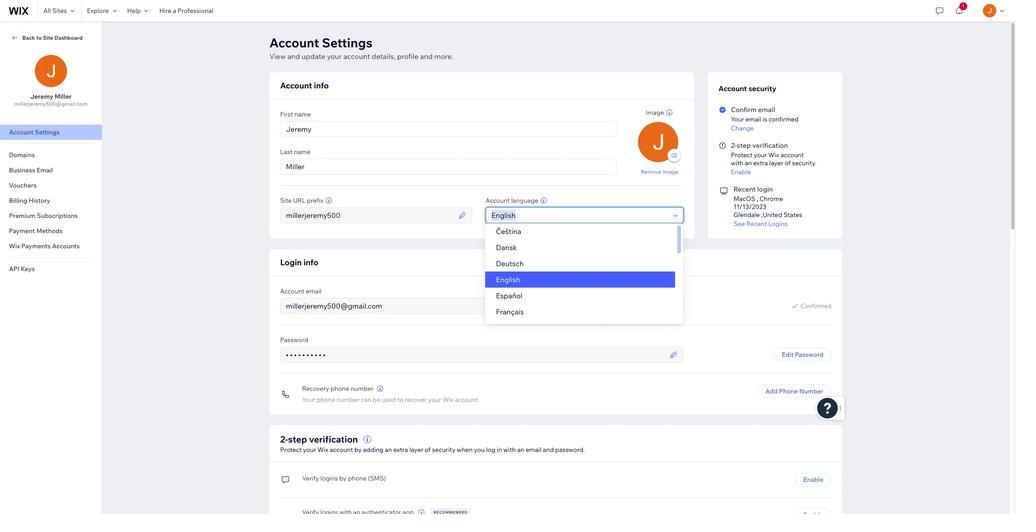 Task type: locate. For each thing, give the bounding box(es) containing it.
1 vertical spatial image
[[663, 168, 678, 175]]

and
[[287, 52, 300, 61], [420, 52, 433, 61], [543, 446, 554, 454]]

deutsch
[[496, 259, 524, 268]]

layer inside 2-step verification protect your wix account with an extra layer of security. enable
[[770, 159, 784, 167]]

0 vertical spatial protect
[[731, 151, 753, 159]]

1 vertical spatial by
[[339, 474, 347, 482]]

sites
[[52, 7, 67, 15]]

1 horizontal spatial 2-
[[731, 141, 737, 150]]

methods
[[36, 227, 63, 235]]

your down 2-step verification
[[303, 446, 316, 454]]

step for 2-step verification
[[288, 434, 307, 445]]

list box
[[485, 223, 683, 336]]

account inside sidebar element
[[9, 128, 33, 136]]

0 vertical spatial password
[[280, 336, 308, 344]]

verification up logins
[[309, 434, 358, 445]]

add phone number
[[766, 388, 824, 396]]

your right recover
[[428, 396, 441, 404]]

1 horizontal spatial of
[[785, 159, 791, 167]]

1 vertical spatial number
[[337, 396, 360, 404]]

info down the update
[[314, 80, 329, 91]]

1 vertical spatial account
[[781, 151, 804, 159]]

log
[[486, 446, 495, 454]]

password.
[[555, 446, 585, 454]]

an down change
[[745, 159, 752, 167]]

confirm
[[731, 105, 757, 114]]

wix down change button
[[769, 151, 779, 159]]

jeremy miller millerjeremy500@gmail.com
[[14, 93, 87, 107]]

0 horizontal spatial settings
[[35, 128, 60, 136]]

payment
[[9, 227, 35, 235]]

professional
[[178, 7, 213, 15]]

1 vertical spatial recent
[[747, 220, 767, 228]]

site right back
[[43, 34, 53, 41]]

wix down payment
[[9, 242, 20, 250]]

by
[[355, 446, 362, 454], [339, 474, 347, 482]]

0 vertical spatial of
[[785, 159, 791, 167]]

protect
[[731, 151, 753, 159], [280, 446, 302, 454]]

states
[[784, 211, 803, 219]]

settings up 'domains' link
[[35, 128, 60, 136]]

layer right adding
[[410, 446, 424, 454]]

dansk
[[496, 243, 517, 252]]

2- for 2-step verification
[[280, 434, 288, 445]]

account info
[[280, 80, 329, 91]]

None text field
[[283, 347, 667, 362]]

site
[[43, 34, 53, 41], [280, 197, 292, 205]]

0 vertical spatial number
[[351, 385, 374, 393]]

to right used
[[398, 396, 404, 404]]

1 vertical spatial name
[[294, 148, 310, 156]]

miller
[[55, 93, 72, 101]]

payments
[[21, 242, 51, 250]]

0 vertical spatial extra
[[754, 159, 768, 167]]

2 horizontal spatial and
[[543, 446, 554, 454]]

step inside 2-step verification protect your wix account with an extra layer of security. enable
[[737, 141, 751, 150]]

and left more.
[[420, 52, 433, 61]]

account left language
[[486, 197, 510, 205]]

details,
[[372, 52, 396, 61]]

2-step verification
[[280, 434, 358, 445]]

security
[[749, 84, 777, 93], [432, 446, 456, 454]]

by right logins
[[339, 474, 347, 482]]

your down the recovery at the bottom of the page
[[302, 396, 315, 404]]

an right adding
[[385, 446, 392, 454]]

recover
[[405, 396, 427, 404]]

info right login
[[304, 257, 319, 268]]

settings for account settings
[[35, 128, 60, 136]]

email right in
[[526, 446, 542, 454]]

protect down change
[[731, 151, 753, 159]]

and right view
[[287, 52, 300, 61]]

remove image
[[641, 168, 678, 175]]

0 vertical spatial by
[[355, 446, 362, 454]]

0 vertical spatial info
[[314, 80, 329, 91]]

login
[[280, 257, 302, 268]]

recovery phone number
[[302, 385, 374, 393]]

account down 2-step verification
[[330, 446, 353, 454]]

with right in
[[504, 446, 516, 454]]

subscriptions
[[37, 212, 78, 220]]

number down 'recovery phone number'
[[337, 396, 360, 404]]

1 vertical spatial info
[[304, 257, 319, 268]]

0 vertical spatial step
[[737, 141, 751, 150]]

premium subscriptions
[[9, 212, 78, 220]]

of left when
[[425, 446, 431, 454]]

to right back
[[36, 34, 42, 41]]

remove
[[641, 168, 661, 175]]

of
[[785, 159, 791, 167], [425, 446, 431, 454]]

0 vertical spatial phone
[[331, 385, 349, 393]]

security left when
[[432, 446, 456, 454]]

account down change button
[[781, 151, 804, 159]]

info
[[314, 80, 329, 91], [304, 257, 319, 268]]

phone left (sms)
[[348, 474, 367, 482]]

2- inside 2-step verification protect your wix account with an extra layer of security. enable
[[731, 141, 737, 150]]

security up confirm at right
[[749, 84, 777, 93]]

1 vertical spatial enable
[[804, 476, 824, 484]]

all
[[43, 7, 51, 15]]

payment methods link
[[0, 223, 102, 239]]

1 vertical spatial of
[[425, 446, 431, 454]]

0 vertical spatial settings
[[322, 35, 373, 51]]

email up is at the top
[[758, 105, 775, 114]]

url
[[293, 197, 306, 205]]

settings
[[322, 35, 373, 51], [35, 128, 60, 136]]

0 vertical spatial 2-
[[731, 141, 737, 150]]

account up view
[[270, 35, 319, 51]]

step down change
[[737, 141, 751, 150]]

step up verify
[[288, 434, 307, 445]]

1 vertical spatial security
[[432, 446, 456, 454]]

0 vertical spatial account
[[344, 52, 370, 61]]

your right the update
[[327, 52, 342, 61]]

prefix
[[307, 197, 323, 205]]

1 horizontal spatial step
[[737, 141, 751, 150]]

0 vertical spatial your
[[731, 115, 744, 123]]

protect inside 2-step verification protect your wix account with an extra layer of security. enable
[[731, 151, 753, 159]]

number up can
[[351, 385, 374, 393]]

0 horizontal spatial your
[[302, 396, 315, 404]]

your inside the "confirm email your email is confirmed change"
[[731, 115, 744, 123]]

settings inside sidebar element
[[35, 128, 60, 136]]

settings up the update
[[322, 35, 373, 51]]

layer left security.
[[770, 159, 784, 167]]

info for login info
[[304, 257, 319, 268]]

0 horizontal spatial of
[[425, 446, 431, 454]]

verification inside 2-step verification protect your wix account with an extra layer of security. enable
[[753, 141, 788, 150]]

info for account info
[[314, 80, 329, 91]]

1 vertical spatial step
[[288, 434, 307, 445]]

password
[[280, 336, 308, 344], [795, 351, 824, 359]]

of left security.
[[785, 159, 791, 167]]

and left the password.
[[543, 446, 554, 454]]

1 horizontal spatial enable
[[804, 476, 824, 484]]

0 vertical spatial verification
[[753, 141, 788, 150]]

1 vertical spatial phone
[[317, 396, 335, 404]]

0 horizontal spatial enable
[[731, 168, 751, 176]]

0 vertical spatial to
[[36, 34, 42, 41]]

1 vertical spatial your
[[302, 396, 315, 404]]

extra right adding
[[393, 446, 408, 454]]

confirm email your email is confirmed change
[[731, 105, 799, 132]]

1 horizontal spatial protect
[[731, 151, 753, 159]]

हिन्दी
[[496, 324, 509, 333]]

account inside the account settings view and update your account details, profile and more.
[[270, 35, 319, 51]]

an
[[745, 159, 752, 167], [385, 446, 392, 454], [517, 446, 524, 454]]

hire
[[159, 7, 171, 15]]

by left adding
[[355, 446, 362, 454]]

None field
[[489, 208, 671, 223]]

api keys link
[[0, 261, 102, 277]]

can
[[361, 396, 372, 404]]

number
[[351, 385, 374, 393], [337, 396, 360, 404]]

account up first name
[[280, 80, 312, 91]]

phone
[[331, 385, 349, 393], [317, 396, 335, 404], [348, 474, 367, 482]]

1 vertical spatial settings
[[35, 128, 60, 136]]

1 vertical spatial with
[[504, 446, 516, 454]]

0 vertical spatial enable button
[[731, 168, 830, 176]]

phone for recovery
[[331, 385, 349, 393]]

account for account info
[[280, 80, 312, 91]]

update
[[302, 52, 325, 61]]

settings inside the account settings view and update your account details, profile and more.
[[322, 35, 373, 51]]

0 horizontal spatial protect
[[280, 446, 302, 454]]

change button
[[731, 124, 830, 132]]

1 vertical spatial verification
[[309, 434, 358, 445]]

account inside the account settings view and update your account details, profile and more.
[[344, 52, 370, 61]]

1 horizontal spatial layer
[[770, 159, 784, 167]]

your up change
[[731, 115, 744, 123]]

an right in
[[517, 446, 524, 454]]

help
[[127, 7, 141, 15]]

account left details,
[[344, 52, 370, 61]]

1 vertical spatial protect
[[280, 446, 302, 454]]

0 horizontal spatial to
[[36, 34, 42, 41]]

1 horizontal spatial verification
[[753, 141, 788, 150]]

account for account language
[[486, 197, 510, 205]]

your inside the account settings view and update your account details, profile and more.
[[327, 52, 342, 61]]

1 vertical spatial 2-
[[280, 434, 288, 445]]

1 horizontal spatial site
[[280, 197, 292, 205]]

is
[[763, 115, 768, 123]]

1 horizontal spatial settings
[[322, 35, 373, 51]]

0 horizontal spatial 2-
[[280, 434, 288, 445]]

0 horizontal spatial extra
[[393, 446, 408, 454]]

email
[[758, 105, 775, 114], [746, 115, 762, 123], [306, 287, 322, 295], [526, 446, 542, 454]]

verification down change button
[[753, 141, 788, 150]]

name right last
[[294, 148, 310, 156]]

0 horizontal spatial step
[[288, 434, 307, 445]]

1 horizontal spatial with
[[731, 159, 744, 167]]

1 horizontal spatial extra
[[754, 159, 768, 167]]

Enter your first name. text field
[[283, 122, 614, 137]]

protect down 2-step verification
[[280, 446, 302, 454]]

logins
[[320, 474, 338, 482]]

image
[[646, 109, 664, 117], [663, 168, 678, 175]]

1 horizontal spatial security
[[749, 84, 777, 93]]

wix down 2-step verification
[[318, 446, 328, 454]]

account for account security
[[719, 84, 747, 93]]

1 horizontal spatial password
[[795, 351, 824, 359]]

recent up macos
[[734, 185, 756, 194]]

1 vertical spatial password
[[795, 351, 824, 359]]

1 horizontal spatial your
[[731, 115, 744, 123]]

with down change
[[731, 159, 744, 167]]

1 vertical spatial to
[[398, 396, 404, 404]]

account security
[[719, 84, 777, 93]]

account inside 2-step verification protect your wix account with an extra layer of security. enable
[[781, 151, 804, 159]]

account down login
[[280, 287, 304, 295]]

phone right the recovery at the bottom of the page
[[331, 385, 349, 393]]

0 vertical spatial with
[[731, 159, 744, 167]]

0 horizontal spatial verification
[[309, 434, 358, 445]]

0 horizontal spatial site
[[43, 34, 53, 41]]

account up domains at top
[[9, 128, 33, 136]]

step for 2-step verification protect your wix account with an extra layer of security. enable
[[737, 141, 751, 150]]

account settings
[[9, 128, 60, 136]]

0 vertical spatial security
[[749, 84, 777, 93]]

site left url
[[280, 197, 292, 205]]

0 vertical spatial site
[[43, 34, 53, 41]]

verification
[[753, 141, 788, 150], [309, 434, 358, 445]]

account for step
[[781, 151, 804, 159]]

last
[[280, 148, 293, 156]]

account
[[344, 52, 370, 61], [781, 151, 804, 159], [330, 446, 353, 454]]

recent down glendale
[[747, 220, 767, 228]]

api
[[9, 265, 19, 273]]

0 vertical spatial layer
[[770, 159, 784, 167]]

used
[[382, 396, 396, 404]]

name right first
[[295, 110, 311, 118]]

when
[[457, 446, 473, 454]]

extra up the "login"
[[754, 159, 768, 167]]

premium
[[9, 212, 36, 220]]

add phone number button
[[758, 385, 832, 398]]

an inside 2-step verification protect your wix account with an extra layer of security. enable
[[745, 159, 752, 167]]

1 vertical spatial layer
[[410, 446, 424, 454]]

account for settings
[[344, 52, 370, 61]]

2-
[[731, 141, 737, 150], [280, 434, 288, 445]]

to
[[36, 34, 42, 41], [398, 396, 404, 404]]

0 vertical spatial enable
[[731, 168, 751, 176]]

2 horizontal spatial an
[[745, 159, 752, 167]]

phone down the recovery at the bottom of the page
[[317, 396, 335, 404]]

0 vertical spatial name
[[295, 110, 311, 118]]

account up confirm at right
[[719, 84, 747, 93]]

name
[[295, 110, 311, 118], [294, 148, 310, 156]]

0 horizontal spatial security
[[432, 446, 456, 454]]

language
[[511, 197, 539, 205]]

your down change button
[[754, 151, 767, 159]]

your phone number can be used to recover your wix account.
[[302, 396, 480, 404]]

Email address text field
[[283, 299, 667, 314]]

glendale
[[734, 211, 760, 219]]

english option
[[485, 272, 675, 288]]

billing history link
[[0, 193, 102, 208]]



Task type: vqa. For each thing, say whether or not it's contained in the screenshot.
Phone
yes



Task type: describe. For each thing, give the bounding box(es) containing it.
0 horizontal spatial layer
[[410, 446, 424, 454]]

enable inside 2-step verification protect your wix account with an extra layer of security. enable
[[731, 168, 751, 176]]

verify logins by phone (sms)
[[302, 474, 386, 482]]

2- for 2-step verification protect your wix account with an extra layer of security. enable
[[731, 141, 737, 150]]

phone
[[779, 388, 798, 396]]

see recent logins button
[[734, 220, 832, 228]]

wix payments accounts
[[9, 242, 80, 250]]

0 vertical spatial recent
[[734, 185, 756, 194]]

first
[[280, 110, 293, 118]]

history
[[29, 197, 50, 205]]

account for account settings view and update your account details, profile and more.
[[270, 35, 319, 51]]

1 vertical spatial enable button
[[796, 473, 832, 487]]

name for last name
[[294, 148, 310, 156]]

0 horizontal spatial and
[[287, 52, 300, 61]]

français
[[496, 308, 524, 316]]

(sms)
[[368, 474, 386, 482]]

confirmed
[[769, 115, 799, 123]]

security.
[[792, 159, 817, 167]]

a
[[173, 7, 176, 15]]

recent login macos , chrome 11/13/2023 glendale ,united states see recent logins
[[734, 185, 803, 228]]

,
[[757, 195, 758, 203]]

0 vertical spatial image
[[646, 109, 664, 117]]

number for recovery
[[351, 385, 374, 393]]

edit
[[782, 351, 794, 359]]

you
[[474, 446, 485, 454]]

dashboard
[[54, 34, 83, 41]]

all sites
[[43, 7, 67, 15]]

account settings link
[[0, 125, 102, 140]]

account for account settings
[[9, 128, 33, 136]]

profile
[[397, 52, 419, 61]]

verification for 2-step verification
[[309, 434, 358, 445]]

explore
[[87, 7, 109, 15]]

,united
[[761, 211, 782, 219]]

recovery
[[302, 385, 329, 393]]

account.
[[455, 396, 480, 404]]

0 horizontal spatial with
[[504, 446, 516, 454]]

view
[[270, 52, 286, 61]]

billing history
[[9, 197, 50, 205]]

wix inside sidebar element
[[9, 242, 20, 250]]

more.
[[434, 52, 453, 61]]

account settings view and update your account details, profile and more.
[[270, 35, 453, 61]]

to inside sidebar element
[[36, 34, 42, 41]]

sidebar element
[[0, 21, 102, 514]]

2-step verification protect your wix account with an extra layer of security. enable
[[731, 141, 817, 176]]

0 horizontal spatial password
[[280, 336, 308, 344]]

jeremy
[[30, 93, 53, 101]]

back
[[22, 34, 35, 41]]

business email
[[9, 166, 53, 174]]

payment methods
[[9, 227, 63, 235]]

chrome
[[760, 195, 783, 203]]

adding
[[363, 446, 384, 454]]

your inside 2-step verification protect your wix account with an extra layer of security. enable
[[754, 151, 767, 159]]

millerjeremy500@gmail.com
[[14, 101, 87, 107]]

macos
[[734, 195, 756, 203]]

čeština
[[496, 227, 521, 236]]

api keys
[[9, 265, 35, 273]]

login info
[[280, 257, 319, 268]]

Enter your last name. text field
[[283, 159, 614, 174]]

email down login info
[[306, 287, 322, 295]]

1 vertical spatial site
[[280, 197, 292, 205]]

business
[[9, 166, 35, 174]]

edit password
[[782, 351, 824, 359]]

first name
[[280, 110, 311, 118]]

verification for 2-step verification protect your wix account with an extra layer of security. enable
[[753, 141, 788, 150]]

last name
[[280, 148, 310, 156]]

account language
[[486, 197, 539, 205]]

change
[[731, 124, 754, 132]]

account for account email
[[280, 287, 304, 295]]

vouchers
[[9, 181, 37, 190]]

add
[[766, 388, 778, 396]]

remove image button
[[641, 168, 678, 176]]

logins
[[769, 220, 788, 228]]

english
[[496, 275, 520, 284]]

11/13/2023
[[734, 203, 767, 211]]

2 vertical spatial account
[[330, 446, 353, 454]]

vouchers link
[[0, 178, 102, 193]]

site inside sidebar element
[[43, 34, 53, 41]]

site url prefix
[[280, 197, 323, 205]]

back to site dashboard
[[22, 34, 83, 41]]

with inside 2-step verification protect your wix account with an extra layer of security. enable
[[731, 159, 744, 167]]

email
[[37, 166, 53, 174]]

of inside 2-step verification protect your wix account with an extra layer of security. enable
[[785, 159, 791, 167]]

settings for account settings view and update your account details, profile and more.
[[322, 35, 373, 51]]

hire a professional link
[[154, 0, 219, 21]]

0 horizontal spatial by
[[339, 474, 347, 482]]

name for first name
[[295, 110, 311, 118]]

keys
[[21, 265, 35, 273]]

1 horizontal spatial an
[[517, 446, 524, 454]]

2 vertical spatial phone
[[348, 474, 367, 482]]

1 vertical spatial extra
[[393, 446, 408, 454]]

accounts
[[52, 242, 80, 250]]

premium subscriptions link
[[0, 208, 102, 223]]

list box containing čeština
[[485, 223, 683, 336]]

be
[[373, 396, 380, 404]]

wix inside 2-step verification protect your wix account with an extra layer of security. enable
[[769, 151, 779, 159]]

number for your
[[337, 396, 360, 404]]

extra inside 2-step verification protect your wix account with an extra layer of security. enable
[[754, 159, 768, 167]]

business email link
[[0, 163, 102, 178]]

verify
[[302, 474, 319, 482]]

number
[[800, 388, 824, 396]]

hire a professional
[[159, 7, 213, 15]]

see
[[734, 220, 745, 228]]

wix payments accounts link
[[0, 239, 102, 254]]

Choose an account name text field
[[283, 208, 456, 223]]

0 horizontal spatial an
[[385, 446, 392, 454]]

image inside button
[[663, 168, 678, 175]]

wix left account.
[[443, 396, 454, 404]]

1 horizontal spatial and
[[420, 52, 433, 61]]

email left is at the top
[[746, 115, 762, 123]]

domains link
[[0, 147, 102, 163]]

1 horizontal spatial to
[[398, 396, 404, 404]]

password inside button
[[795, 351, 824, 359]]

phone for your
[[317, 396, 335, 404]]

login
[[757, 185, 773, 194]]

español
[[496, 291, 523, 300]]

back to site dashboard link
[[11, 34, 91, 42]]

1 horizontal spatial by
[[355, 446, 362, 454]]



